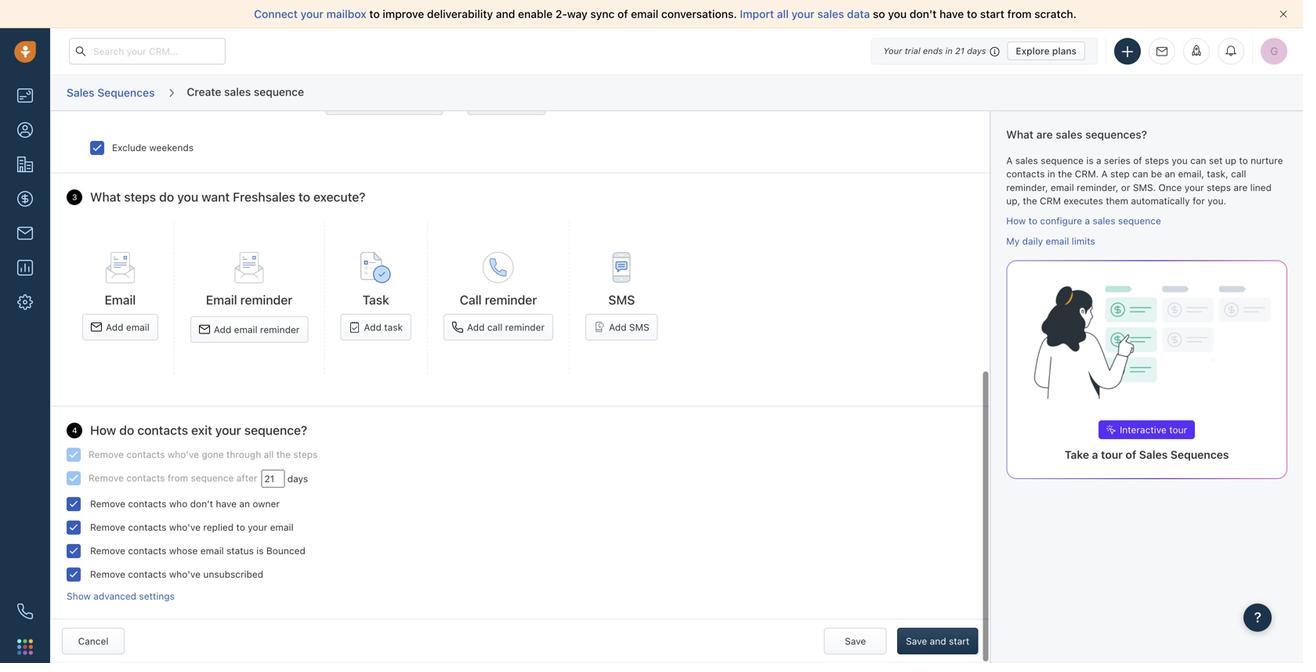 Task type: describe. For each thing, give the bounding box(es) containing it.
steps down "exclude"
[[124, 190, 156, 205]]

save for save
[[845, 637, 866, 648]]

1 vertical spatial have
[[216, 499, 237, 510]]

explore plans
[[1016, 45, 1077, 56]]

add for sms
[[609, 322, 627, 333]]

email for email
[[105, 293, 136, 308]]

contacts for remove contacts who've replied to your email
[[128, 522, 167, 533]]

import all your sales data link
[[740, 7, 873, 20]]

executes
[[1064, 196, 1104, 207]]

reminder up add call reminder
[[485, 293, 537, 308]]

how to configure a sales sequence
[[1007, 216, 1162, 227]]

import
[[740, 7, 774, 20]]

or
[[1122, 182, 1131, 193]]

remove contacts who've unsubscribed
[[90, 569, 263, 580]]

0 vertical spatial sms
[[609, 293, 635, 308]]

contacts for remove contacts who've unsubscribed
[[128, 569, 167, 580]]

call inside button
[[487, 322, 503, 333]]

a sales sequence is a series of steps you can set up to nurture contacts in the crm. a step can be an email, task, call reminder, email reminder, or sms. once your steps are lined up, the crm executes them automatically for you.
[[1007, 155, 1284, 207]]

to left execute?
[[299, 190, 310, 205]]

step
[[1111, 169, 1130, 180]]

sales right create
[[224, 85, 251, 98]]

connect your mailbox to improve deliverability and enable 2-way sync of email conversations. import all your sales data so you don't have to start from scratch.
[[254, 7, 1077, 20]]

sales sequences link
[[66, 81, 156, 105]]

interactive tour button
[[1099, 421, 1196, 440]]

sales left data
[[818, 7, 844, 20]]

be
[[1151, 169, 1163, 180]]

1 horizontal spatial have
[[940, 7, 964, 20]]

advanced
[[93, 591, 136, 602]]

you inside a sales sequence is a series of steps you can set up to nurture contacts in the crm. a step can be an email, task, call reminder, email reminder, or sms. once your steps are lined up, the crm executes them automatically for you.
[[1172, 155, 1188, 166]]

sequence inside a sales sequence is a series of steps you can set up to nurture contacts in the crm. a step can be an email, task, call reminder, email reminder, or sms. once your steps are lined up, the crm executes them automatically for you.
[[1041, 155, 1084, 166]]

status
[[227, 546, 254, 557]]

up,
[[1007, 196, 1021, 207]]

remove for remove contacts whose email status is bounced
[[90, 546, 125, 557]]

0 horizontal spatial the
[[276, 449, 291, 460]]

sequence right create
[[254, 85, 304, 98]]

configure
[[1041, 216, 1083, 227]]

to right the replied
[[236, 522, 245, 533]]

lined
[[1251, 182, 1272, 193]]

remove for remove contacts who've unsubscribed
[[90, 569, 125, 580]]

show advanced settings
[[67, 591, 175, 602]]

whose
[[169, 546, 198, 557]]

1 reminder, from the left
[[1007, 182, 1048, 193]]

1 horizontal spatial the
[[1023, 196, 1038, 207]]

4
[[72, 426, 77, 435]]

trial
[[905, 46, 921, 56]]

crm.
[[1075, 169, 1099, 180]]

connect your mailbox link
[[254, 7, 369, 20]]

email inside a sales sequence is a series of steps you can set up to nurture contacts in the crm. a step can be an email, task, call reminder, email reminder, or sms. once your steps are lined up, the crm executes them automatically for you.
[[1051, 182, 1075, 193]]

add for call reminder
[[467, 322, 485, 333]]

series
[[1105, 155, 1131, 166]]

0 horizontal spatial you
[[177, 190, 198, 205]]

deliverability
[[427, 7, 493, 20]]

steps down sequence?
[[293, 449, 318, 460]]

sequence down gone on the bottom left of page
[[191, 473, 234, 484]]

your left mailbox
[[301, 7, 324, 20]]

add for email reminder
[[214, 324, 231, 335]]

create sales sequence
[[187, 85, 304, 98]]

steps up be
[[1145, 155, 1170, 166]]

add for task
[[364, 322, 382, 333]]

my daily email limits link
[[1007, 236, 1096, 247]]

close image
[[1280, 10, 1288, 18]]

take a tour of sales sequences
[[1065, 449, 1229, 462]]

don't
[[910, 7, 937, 20]]

them
[[1106, 196, 1129, 207]]

bounced
[[266, 546, 306, 557]]

sync
[[591, 7, 615, 20]]

cancel button
[[62, 629, 125, 655]]

how to configure a sales sequence link
[[1007, 216, 1162, 227]]

how for how do contacts exit your sequence?
[[90, 423, 116, 438]]

remove contacts whose email status is bounced
[[90, 546, 306, 557]]

sms.
[[1133, 182, 1156, 193]]

save for save and start
[[906, 637, 928, 648]]

interactive
[[1120, 425, 1167, 436]]

1 vertical spatial a
[[1085, 216, 1090, 227]]

remove for remove contacts from sequence after
[[89, 473, 124, 484]]

1 vertical spatial an
[[239, 499, 250, 510]]

sequences?
[[1086, 128, 1148, 141]]

Search your CRM... text field
[[69, 38, 226, 65]]

my daily email limits
[[1007, 236, 1096, 247]]

0 vertical spatial of
[[618, 7, 628, 20]]

add email
[[106, 322, 150, 333]]

after
[[237, 473, 257, 484]]

your right import
[[792, 7, 815, 20]]

mailbox
[[327, 7, 367, 20]]

1 horizontal spatial sales
[[1140, 449, 1168, 462]]

2 horizontal spatial the
[[1058, 169, 1073, 180]]

0 horizontal spatial sales
[[67, 86, 95, 99]]

way
[[567, 7, 588, 20]]

sms inside button
[[629, 322, 650, 333]]

what for what steps do you want freshsales to execute?
[[90, 190, 121, 205]]

gone
[[202, 449, 224, 460]]

contacts left exit
[[137, 423, 188, 438]]

0 horizontal spatial tour
[[1101, 449, 1123, 462]]

reminder inside button
[[505, 322, 545, 333]]

in inside a sales sequence is a series of steps you can set up to nurture contacts in the crm. a step can be an email, task, call reminder, email reminder, or sms. once your steps are lined up, the crm executes them automatically for you.
[[1048, 169, 1056, 180]]

data
[[847, 7, 870, 20]]

how for how to configure a sales sequence
[[1007, 216, 1026, 227]]

save and start
[[906, 637, 970, 648]]

task
[[363, 293, 389, 308]]

send email image
[[1157, 46, 1168, 57]]

1 horizontal spatial days
[[967, 46, 986, 56]]

1 horizontal spatial sequences
[[1171, 449, 1229, 462]]

add task button
[[340, 314, 412, 341]]

nurture
[[1251, 155, 1284, 166]]

your down owner
[[248, 522, 267, 533]]

0 horizontal spatial from
[[168, 473, 188, 484]]

3
[[72, 193, 77, 202]]

take
[[1065, 449, 1090, 462]]

what are sales sequences?
[[1007, 128, 1148, 141]]

what steps do you want freshsales to execute?
[[90, 190, 366, 205]]

email for email reminder
[[206, 293, 237, 308]]

0 vertical spatial are
[[1037, 128, 1053, 141]]

interactive tour
[[1120, 425, 1188, 436]]

exclude
[[112, 142, 147, 153]]

2 vertical spatial of
[[1126, 449, 1137, 462]]

don't
[[190, 499, 213, 510]]

call
[[460, 293, 482, 308]]

through
[[227, 449, 261, 460]]

email reminder
[[206, 293, 293, 308]]

want
[[202, 190, 230, 205]]

ends
[[923, 46, 943, 56]]

add sms
[[609, 322, 650, 333]]

call reminder
[[460, 293, 537, 308]]

call inside a sales sequence is a series of steps you can set up to nurture contacts in the crm. a step can be an email, task, call reminder, email reminder, or sms. once your steps are lined up, the crm executes them automatically for you.
[[1231, 169, 1247, 180]]

settings
[[139, 591, 175, 602]]

conversations.
[[662, 7, 737, 20]]

weekends
[[149, 142, 194, 153]]

contacts for remove contacts who don't have an owner
[[128, 499, 167, 510]]

automatically
[[1131, 196, 1190, 207]]

at
[[451, 96, 460, 107]]

to right mailbox
[[369, 7, 380, 20]]

exclude weekends
[[112, 142, 194, 153]]

add call reminder
[[467, 322, 545, 333]]

a inside a sales sequence is a series of steps you can set up to nurture contacts in the crm. a step can be an email, task, call reminder, email reminder, or sms. once your steps are lined up, the crm executes them automatically for you.
[[1097, 155, 1102, 166]]



Task type: vqa. For each thing, say whether or not it's contained in the screenshot.
Smart sequence
no



Task type: locate. For each thing, give the bounding box(es) containing it.
0 horizontal spatial do
[[119, 423, 134, 438]]

an left owner
[[239, 499, 250, 510]]

0 horizontal spatial all
[[264, 449, 274, 460]]

reminder, up up, on the right
[[1007, 182, 1048, 193]]

1 save from the left
[[845, 637, 866, 648]]

a up up, on the right
[[1007, 155, 1013, 166]]

add email button
[[82, 314, 158, 341]]

21
[[956, 46, 965, 56]]

up
[[1226, 155, 1237, 166]]

1 vertical spatial are
[[1234, 182, 1248, 193]]

0 horizontal spatial and
[[496, 7, 515, 20]]

tour right interactive
[[1170, 425, 1188, 436]]

what
[[1007, 128, 1034, 141], [90, 190, 121, 205]]

your
[[301, 7, 324, 20], [792, 7, 815, 20], [1185, 182, 1205, 193], [215, 423, 241, 438], [248, 522, 267, 533]]

1 horizontal spatial are
[[1234, 182, 1248, 193]]

who've down remove contacts who don't have an owner
[[169, 522, 201, 533]]

of right series
[[1134, 155, 1143, 166]]

enable
[[518, 7, 553, 20]]

add for email
[[106, 322, 123, 333]]

have right don't
[[940, 7, 964, 20]]

all right import
[[777, 7, 789, 20]]

remove contacts who've gone through all the steps
[[89, 449, 318, 460]]

are up the crm
[[1037, 128, 1053, 141]]

a
[[1097, 155, 1102, 166], [1085, 216, 1090, 227], [1092, 449, 1099, 462]]

1 horizontal spatial save
[[906, 637, 928, 648]]

who've for unsubscribed
[[169, 569, 201, 580]]

0 horizontal spatial start
[[949, 637, 970, 648]]

1 horizontal spatial reminder,
[[1077, 182, 1119, 193]]

of down interactive
[[1126, 449, 1137, 462]]

0 vertical spatial can
[[1191, 155, 1207, 166]]

an inside a sales sequence is a series of steps you can set up to nurture contacts in the crm. a step can be an email, task, call reminder, email reminder, or sms. once your steps are lined up, the crm executes them automatically for you.
[[1165, 169, 1176, 180]]

freshworks switcher image
[[17, 640, 33, 656]]

sequence?
[[244, 423, 307, 438]]

0 vertical spatial call
[[1231, 169, 1247, 180]]

1 vertical spatial tour
[[1101, 449, 1123, 462]]

0 horizontal spatial can
[[1133, 169, 1149, 180]]

sms
[[609, 293, 635, 308], [629, 322, 650, 333]]

0 vertical spatial tour
[[1170, 425, 1188, 436]]

to inside a sales sequence is a series of steps you can set up to nurture contacts in the crm. a step can be an email, task, call reminder, email reminder, or sms. once your steps are lined up, the crm executes them automatically for you.
[[1240, 155, 1249, 166]]

how do contacts exit your sequence?
[[90, 423, 307, 438]]

sequences down search your crm... text box
[[97, 86, 155, 99]]

contacts for remove contacts who've gone through all the steps
[[126, 449, 165, 460]]

1 horizontal spatial start
[[981, 7, 1005, 20]]

contacts up up, on the right
[[1007, 169, 1045, 180]]

0 vertical spatial you
[[888, 7, 907, 20]]

1 horizontal spatial all
[[777, 7, 789, 20]]

once
[[1159, 182, 1182, 193]]

from up "who" at the bottom of page
[[168, 473, 188, 484]]

to right don't
[[967, 7, 978, 20]]

contacts for remove contacts whose email status is bounced
[[128, 546, 167, 557]]

for
[[1193, 196, 1205, 207]]

0 vertical spatial an
[[1165, 169, 1176, 180]]

contacts inside a sales sequence is a series of steps you can set up to nurture contacts in the crm. a step can be an email, task, call reminder, email reminder, or sms. once your steps are lined up, the crm executes them automatically for you.
[[1007, 169, 1045, 180]]

call down up in the top right of the page
[[1231, 169, 1247, 180]]

limits
[[1072, 236, 1096, 247]]

a up 'limits' at the top of page
[[1085, 216, 1090, 227]]

1 horizontal spatial email
[[206, 293, 237, 308]]

1 vertical spatial do
[[119, 423, 134, 438]]

0 vertical spatial and
[[496, 7, 515, 20]]

1 email from the left
[[105, 293, 136, 308]]

execute?
[[314, 190, 366, 205]]

1 vertical spatial of
[[1134, 155, 1143, 166]]

and inside save and start button
[[930, 637, 947, 648]]

2 reminder, from the left
[[1077, 182, 1119, 193]]

from left scratch.
[[1008, 7, 1032, 20]]

do left want
[[159, 190, 174, 205]]

to up daily
[[1029, 216, 1038, 227]]

1 vertical spatial all
[[264, 449, 274, 460]]

steps down task, at top
[[1207, 182, 1232, 193]]

1 vertical spatial and
[[930, 637, 947, 648]]

None text field
[[261, 470, 285, 488]]

add call reminder button
[[444, 314, 554, 341]]

you right so
[[888, 7, 907, 20]]

crm
[[1040, 196, 1061, 207]]

are inside a sales sequence is a series of steps you can set up to nurture contacts in the crm. a step can be an email, task, call reminder, email reminder, or sms. once your steps are lined up, the crm executes them automatically for you.
[[1234, 182, 1248, 193]]

2 vertical spatial you
[[177, 190, 198, 205]]

0 vertical spatial sales
[[67, 86, 95, 99]]

1 horizontal spatial an
[[1165, 169, 1176, 180]]

reminder down the call reminder
[[505, 322, 545, 333]]

what's new image
[[1192, 45, 1202, 56]]

and
[[496, 7, 515, 20], [930, 637, 947, 648]]

your
[[884, 46, 903, 56]]

add email reminder button
[[190, 317, 308, 343]]

sequences
[[97, 86, 155, 99], [1171, 449, 1229, 462]]

steps
[[1145, 155, 1170, 166], [1207, 182, 1232, 193], [124, 190, 156, 205], [293, 449, 318, 460]]

a up crm.
[[1097, 155, 1102, 166]]

start inside save and start button
[[949, 637, 970, 648]]

1 horizontal spatial tour
[[1170, 425, 1188, 436]]

replied
[[203, 522, 234, 533]]

contacts left "who" at the bottom of page
[[128, 499, 167, 510]]

1 vertical spatial a
[[1102, 169, 1108, 180]]

of right "sync"
[[618, 7, 628, 20]]

remove contacts who don't have an owner
[[90, 499, 280, 510]]

email
[[631, 7, 659, 20], [1051, 182, 1075, 193], [1046, 236, 1070, 247], [126, 322, 150, 333], [234, 324, 258, 335], [270, 522, 294, 533], [201, 546, 224, 557]]

1 vertical spatial sequences
[[1171, 449, 1229, 462]]

days right the after
[[288, 474, 308, 485]]

1 horizontal spatial what
[[1007, 128, 1034, 141]]

exit
[[191, 423, 212, 438]]

what right 3
[[90, 190, 121, 205]]

in left the 21
[[946, 46, 953, 56]]

who've up the remove contacts from sequence after at the bottom left of page
[[168, 449, 199, 460]]

is right status
[[257, 546, 264, 557]]

1 horizontal spatial in
[[1048, 169, 1056, 180]]

so
[[873, 7, 885, 20]]

0 vertical spatial what
[[1007, 128, 1034, 141]]

2 vertical spatial the
[[276, 449, 291, 460]]

1 vertical spatial sms
[[629, 322, 650, 333]]

task,
[[1207, 169, 1229, 180]]

an up once on the right top
[[1165, 169, 1176, 180]]

can up email,
[[1191, 155, 1207, 166]]

of
[[618, 7, 628, 20], [1134, 155, 1143, 166], [1126, 449, 1137, 462]]

2 save from the left
[[906, 637, 928, 648]]

1 vertical spatial in
[[1048, 169, 1056, 180]]

show
[[67, 591, 91, 602]]

who've for gone
[[168, 449, 199, 460]]

the left crm.
[[1058, 169, 1073, 180]]

freshsales
[[233, 190, 295, 205]]

0 horizontal spatial are
[[1037, 128, 1053, 141]]

2-
[[556, 7, 567, 20]]

what for what are sales sequences?
[[1007, 128, 1034, 141]]

phone image
[[17, 604, 33, 620]]

do right 4
[[119, 423, 134, 438]]

a right take
[[1092, 449, 1099, 462]]

1 horizontal spatial call
[[1231, 169, 1247, 180]]

add task
[[364, 322, 403, 333]]

reminder,
[[1007, 182, 1048, 193], [1077, 182, 1119, 193]]

create
[[187, 85, 221, 98]]

0 horizontal spatial sequences
[[97, 86, 155, 99]]

to right up in the top right of the page
[[1240, 155, 1249, 166]]

remove for remove contacts who don't have an owner
[[90, 499, 125, 510]]

who
[[169, 499, 188, 510]]

contacts up remove contacts who don't have an owner
[[126, 473, 165, 484]]

0 vertical spatial all
[[777, 7, 789, 20]]

1 vertical spatial can
[[1133, 169, 1149, 180]]

1 horizontal spatial and
[[930, 637, 947, 648]]

1 vertical spatial how
[[90, 423, 116, 438]]

sales
[[67, 86, 95, 99], [1140, 449, 1168, 462]]

the right up, on the right
[[1023, 196, 1038, 207]]

0 horizontal spatial what
[[90, 190, 121, 205]]

2 email from the left
[[206, 293, 237, 308]]

0 vertical spatial how
[[1007, 216, 1026, 227]]

days right the 21
[[967, 46, 986, 56]]

sequence up crm.
[[1041, 155, 1084, 166]]

remove for remove contacts who've replied to your email
[[90, 522, 125, 533]]

call
[[1231, 169, 1247, 180], [487, 322, 503, 333]]

explore
[[1016, 45, 1050, 56]]

how down up, on the right
[[1007, 216, 1026, 227]]

0 horizontal spatial reminder,
[[1007, 182, 1048, 193]]

1 vertical spatial days
[[288, 474, 308, 485]]

call down the call reminder
[[487, 322, 503, 333]]

an
[[1165, 169, 1176, 180], [239, 499, 250, 510]]

add email reminder
[[214, 324, 300, 335]]

owner
[[253, 499, 280, 510]]

1 vertical spatial who've
[[169, 522, 201, 533]]

0 horizontal spatial a
[[1007, 155, 1013, 166]]

tour inside interactive tour button
[[1170, 425, 1188, 436]]

0 vertical spatial a
[[1097, 155, 1102, 166]]

1 horizontal spatial from
[[1008, 7, 1032, 20]]

who've down "whose"
[[169, 569, 201, 580]]

email up add email button
[[105, 293, 136, 308]]

reminder, down crm.
[[1077, 182, 1119, 193]]

0 horizontal spatial an
[[239, 499, 250, 510]]

your down email,
[[1185, 182, 1205, 193]]

1 horizontal spatial you
[[888, 7, 907, 20]]

task
[[384, 322, 403, 333]]

contacts up settings
[[128, 569, 167, 580]]

sales inside a sales sequence is a series of steps you can set up to nurture contacts in the crm. a step can be an email, task, call reminder, email reminder, or sms. once your steps are lined up, the crm executes them automatically for you.
[[1016, 155, 1038, 166]]

0 vertical spatial do
[[159, 190, 174, 205]]

daily
[[1023, 236, 1043, 247]]

email
[[105, 293, 136, 308], [206, 293, 237, 308]]

1 vertical spatial from
[[168, 473, 188, 484]]

show advanced settings link
[[67, 591, 175, 602]]

save
[[845, 637, 866, 648], [906, 637, 928, 648]]

my
[[1007, 236, 1020, 247]]

0 vertical spatial who've
[[168, 449, 199, 460]]

0 horizontal spatial email
[[105, 293, 136, 308]]

is inside a sales sequence is a series of steps you can set up to nurture contacts in the crm. a step can be an email, task, call reminder, email reminder, or sms. once your steps are lined up, the crm executes them automatically for you.
[[1087, 155, 1094, 166]]

how
[[1007, 216, 1026, 227], [90, 423, 116, 438]]

you.
[[1208, 196, 1227, 207]]

your trial ends in 21 days
[[884, 46, 986, 56]]

1 vertical spatial you
[[1172, 155, 1188, 166]]

1 horizontal spatial a
[[1102, 169, 1108, 180]]

are
[[1037, 128, 1053, 141], [1234, 182, 1248, 193]]

your inside a sales sequence is a series of steps you can set up to nurture contacts in the crm. a step can be an email, task, call reminder, email reminder, or sms. once your steps are lined up, the crm executes them automatically for you.
[[1185, 182, 1205, 193]]

2 vertical spatial who've
[[169, 569, 201, 580]]

have right don't
[[216, 499, 237, 510]]

0 vertical spatial days
[[967, 46, 986, 56]]

in
[[946, 46, 953, 56], [1048, 169, 1056, 180]]

the
[[1058, 169, 1073, 180], [1023, 196, 1038, 207], [276, 449, 291, 460]]

sales down them
[[1093, 216, 1116, 227]]

sequences down interactive tour
[[1171, 449, 1229, 462]]

1 vertical spatial what
[[90, 190, 121, 205]]

reminder up 'add email reminder'
[[240, 293, 293, 308]]

reminder down email reminder
[[260, 324, 300, 335]]

the down sequence?
[[276, 449, 291, 460]]

1 vertical spatial sales
[[1140, 449, 1168, 462]]

0 horizontal spatial save
[[845, 637, 866, 648]]

save and start button
[[898, 629, 978, 655]]

how right 4
[[90, 423, 116, 438]]

contacts for remove contacts from sequence after
[[126, 473, 165, 484]]

reminder inside button
[[260, 324, 300, 335]]

tour right take
[[1101, 449, 1123, 462]]

1 vertical spatial is
[[257, 546, 264, 557]]

improve
[[383, 7, 424, 20]]

who've
[[168, 449, 199, 460], [169, 522, 201, 533], [169, 569, 201, 580]]

phone element
[[9, 597, 41, 628]]

0 horizontal spatial days
[[288, 474, 308, 485]]

who've for replied
[[169, 522, 201, 533]]

contacts up the remove contacts from sequence after at the bottom left of page
[[126, 449, 165, 460]]

sales sequences
[[67, 86, 155, 99]]

add inside button
[[467, 322, 485, 333]]

1 horizontal spatial is
[[1087, 155, 1094, 166]]

add sms button
[[586, 314, 658, 341]]

1 vertical spatial call
[[487, 322, 503, 333]]

sequence
[[254, 85, 304, 98], [1041, 155, 1084, 166], [1119, 216, 1162, 227], [191, 473, 234, 484]]

is up crm.
[[1087, 155, 1094, 166]]

sales up crm.
[[1056, 128, 1083, 141]]

explore plans link
[[1008, 42, 1086, 60]]

to
[[369, 7, 380, 20], [967, 7, 978, 20], [1240, 155, 1249, 166], [299, 190, 310, 205], [1029, 216, 1038, 227], [236, 522, 245, 533]]

remove for remove contacts who've gone through all the steps
[[89, 449, 124, 460]]

0 vertical spatial have
[[940, 7, 964, 20]]

plans
[[1053, 45, 1077, 56]]

0 vertical spatial start
[[981, 7, 1005, 20]]

a left 'step'
[[1102, 169, 1108, 180]]

contacts down remove contacts who don't have an owner
[[128, 522, 167, 533]]

0 horizontal spatial in
[[946, 46, 953, 56]]

0 horizontal spatial call
[[487, 322, 503, 333]]

in up the crm
[[1048, 169, 1056, 180]]

0 vertical spatial from
[[1008, 7, 1032, 20]]

of inside a sales sequence is a series of steps you can set up to nurture contacts in the crm. a step can be an email, task, call reminder, email reminder, or sms. once your steps are lined up, the crm executes them automatically for you.
[[1134, 155, 1143, 166]]

sequence down automatically
[[1119, 216, 1162, 227]]

2 horizontal spatial you
[[1172, 155, 1188, 166]]

are left lined
[[1234, 182, 1248, 193]]

sales up up, on the right
[[1016, 155, 1038, 166]]

email up add email reminder button at left
[[206, 293, 237, 308]]

0 vertical spatial is
[[1087, 155, 1094, 166]]

you up email,
[[1172, 155, 1188, 166]]

1 horizontal spatial how
[[1007, 216, 1026, 227]]

2 vertical spatial a
[[1092, 449, 1099, 462]]

all right through
[[264, 449, 274, 460]]

1 vertical spatial start
[[949, 637, 970, 648]]

0 vertical spatial in
[[946, 46, 953, 56]]

you
[[888, 7, 907, 20], [1172, 155, 1188, 166], [177, 190, 198, 205]]

remove contacts who've replied to your email
[[90, 522, 294, 533]]

is
[[1087, 155, 1094, 166], [257, 546, 264, 557]]

0 vertical spatial sequences
[[97, 86, 155, 99]]

you left want
[[177, 190, 198, 205]]

what up up, on the right
[[1007, 128, 1034, 141]]

can up sms.
[[1133, 169, 1149, 180]]

contacts left "whose"
[[128, 546, 167, 557]]

0 horizontal spatial is
[[257, 546, 264, 557]]

1 vertical spatial the
[[1023, 196, 1038, 207]]

your right exit
[[215, 423, 241, 438]]

1 horizontal spatial do
[[159, 190, 174, 205]]

0 vertical spatial a
[[1007, 155, 1013, 166]]



